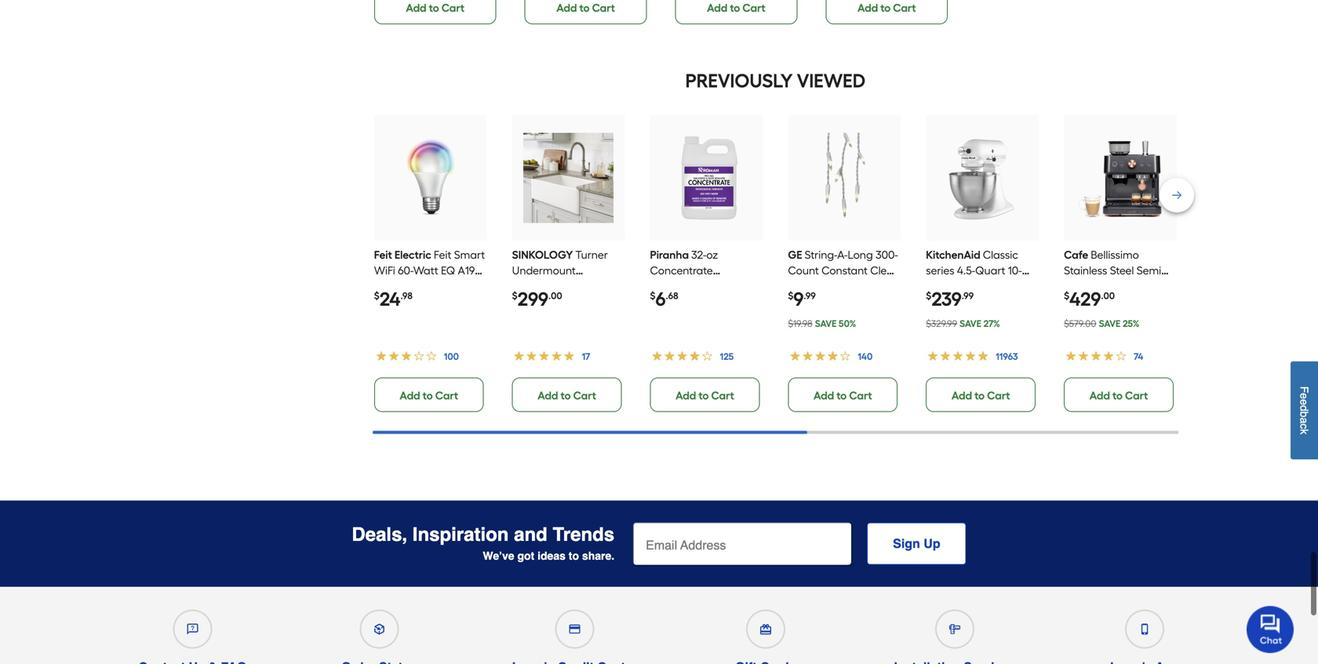 Task type: locate. For each thing, give the bounding box(es) containing it.
$ inside $ 6 .68
[[650, 290, 656, 302]]

to inside 6 list item
[[699, 389, 709, 402]]

up
[[924, 537, 940, 551]]

customer care image
[[187, 624, 198, 635]]

add to cart link inside the 9 list item
[[788, 378, 898, 412]]

incandescent
[[811, 280, 879, 293]]

save inside 429 list item
[[1099, 318, 1121, 329]]

save left 25%
[[1099, 318, 1121, 329]]

$ for 429
[[1064, 290, 1070, 302]]

cart inside 6 list item
[[711, 389, 734, 402]]

save
[[815, 318, 837, 329], [960, 318, 981, 329], [1099, 318, 1121, 329]]

2 e from the top
[[1298, 400, 1311, 406]]

.00 for 429
[[1101, 290, 1115, 302]]

$ down the sinkology
[[512, 290, 518, 302]]

4 $ from the left
[[788, 290, 794, 302]]

0 horizontal spatial save
[[815, 318, 837, 329]]

$ left the .68
[[650, 290, 656, 302]]

$ 24 .98
[[374, 288, 413, 311]]

2 horizontal spatial save
[[1099, 318, 1121, 329]]

Email Address email field
[[633, 523, 851, 565]]

$ inside $ 24 .98
[[374, 290, 380, 302]]

e
[[1298, 393, 1311, 400], [1298, 400, 1311, 406]]

429
[[1070, 288, 1101, 311]]

ideas
[[538, 550, 566, 562]]

$ up $329.99
[[926, 290, 932, 302]]

ge string-a-long 300-count constant clear mini incandescent plug-in christmas icicle lights image
[[799, 133, 890, 223]]

9
[[794, 288, 804, 311]]

viewed
[[797, 69, 866, 92]]

6 $ from the left
[[1064, 290, 1070, 302]]

a
[[1298, 418, 1311, 424]]

0 horizontal spatial .99
[[804, 290, 816, 302]]

e up b
[[1298, 400, 1311, 406]]

to
[[429, 1, 439, 14], [579, 1, 590, 14], [730, 1, 740, 14], [881, 1, 891, 14], [423, 389, 433, 402], [561, 389, 571, 402], [699, 389, 709, 402], [837, 389, 847, 402], [975, 389, 985, 402], [1113, 389, 1123, 402], [569, 550, 579, 562]]

1 $ from the left
[[374, 290, 380, 302]]

chat invite button image
[[1247, 606, 1295, 654]]

1 horizontal spatial save
[[960, 318, 981, 329]]

$ up $579.00
[[1064, 290, 1070, 302]]

3 $ from the left
[[650, 290, 656, 302]]

5 $ from the left
[[926, 290, 932, 302]]

300-
[[876, 248, 898, 262]]

f e e d b a c k
[[1298, 387, 1311, 435]]

2 .99 from the left
[[962, 290, 974, 302]]

.99 inside $ 9 .99
[[804, 290, 816, 302]]

b
[[1298, 412, 1311, 418]]

cart
[[442, 1, 465, 14], [592, 1, 615, 14], [743, 1, 766, 14], [893, 1, 916, 14], [435, 389, 458, 402], [573, 389, 596, 402], [711, 389, 734, 402], [849, 389, 872, 402], [987, 389, 1010, 402], [1125, 389, 1148, 402]]

wallpaper
[[650, 280, 702, 293]]

in
[[814, 295, 823, 309]]

.00 down the sinkology
[[548, 290, 562, 302]]

2 .00 from the left
[[1101, 290, 1115, 302]]

share.
[[582, 550, 614, 562]]

299 list item
[[512, 115, 625, 412]]

and
[[514, 524, 548, 546]]

f
[[1298, 387, 1311, 393]]

christmas
[[825, 295, 877, 309]]

.00 inside $ 299 .00
[[548, 290, 562, 302]]

$ for 299
[[512, 290, 518, 302]]

save left 27%
[[960, 318, 981, 329]]

3 save from the left
[[1099, 318, 1121, 329]]

.00 inside $ 429 .00
[[1101, 290, 1115, 302]]

e up d on the right bottom of page
[[1298, 393, 1311, 400]]

$ for 239
[[926, 290, 932, 302]]

save inside 239 list item
[[960, 318, 981, 329]]

32-
[[691, 248, 706, 262]]

kitchenaid classic series 4.5-quart 10-speed white stand mixer image
[[937, 133, 1028, 223]]

cafe
[[1064, 248, 1088, 262]]

cart inside 429 list item
[[1125, 389, 1148, 402]]

$ inside $ 299 .00
[[512, 290, 518, 302]]

1 horizontal spatial .00
[[1101, 290, 1115, 302]]

239
[[932, 288, 962, 311]]

.99 inside $ 239 .99
[[962, 290, 974, 302]]

.99
[[804, 290, 816, 302], [962, 290, 974, 302]]

$ inside $ 429 .00
[[1064, 290, 1070, 302]]

d
[[1298, 406, 1311, 412]]

add to cart link
[[374, 0, 496, 24], [525, 0, 647, 24], [675, 0, 797, 24], [826, 0, 948, 24], [374, 378, 484, 412], [512, 378, 622, 412], [650, 378, 760, 412], [788, 378, 898, 412], [926, 378, 1036, 412], [1064, 378, 1174, 412]]

to inside the 9 list item
[[837, 389, 847, 402]]

.98
[[401, 290, 413, 302]]

cart inside 299 list item
[[573, 389, 596, 402]]

1 horizontal spatial .99
[[962, 290, 974, 302]]

.00
[[548, 290, 562, 302], [1101, 290, 1115, 302]]

1 .99 from the left
[[804, 290, 816, 302]]

add to cart
[[406, 1, 465, 14], [557, 1, 615, 14], [707, 1, 766, 14], [858, 1, 916, 14], [400, 389, 458, 402], [538, 389, 596, 402], [676, 389, 734, 402], [814, 389, 872, 402], [952, 389, 1010, 402], [1090, 389, 1148, 402]]

2 save from the left
[[960, 318, 981, 329]]

$ inside $ 239 .99
[[926, 290, 932, 302]]

$ up 'icicle' on the top right of the page
[[788, 290, 794, 302]]

$ 6 .68
[[650, 288, 678, 311]]

cafe bellissimo stainless steel semi automatic programmable espresso machine image
[[1075, 133, 1166, 223]]

add to cart link inside 6 list item
[[650, 378, 760, 412]]

plug-
[[788, 295, 814, 309]]

save left 50%
[[815, 318, 837, 329]]

electric
[[395, 248, 431, 262]]

feit electric
[[374, 248, 431, 262]]

.00 for 299
[[548, 290, 562, 302]]

1 save from the left
[[815, 318, 837, 329]]

$ left ".98"
[[374, 290, 380, 302]]

previously
[[686, 69, 793, 92]]

dimensions image
[[949, 624, 960, 635]]

we've
[[483, 550, 514, 562]]

cart inside 239 list item
[[987, 389, 1010, 402]]

cafe link
[[1064, 248, 1169, 324]]

50%
[[839, 318, 856, 329]]

pickup image
[[374, 624, 385, 635]]

$ inside $ 9 .99
[[788, 290, 794, 302]]

.00 up $579.00 save 25%
[[1101, 290, 1115, 302]]

299
[[518, 288, 548, 311]]

save for 429
[[1099, 318, 1121, 329]]

add
[[406, 1, 427, 14], [557, 1, 577, 14], [707, 1, 728, 14], [858, 1, 878, 14], [400, 389, 420, 402], [538, 389, 558, 402], [676, 389, 696, 402], [814, 389, 834, 402], [952, 389, 972, 402], [1090, 389, 1110, 402]]

$19.98 save 50%
[[788, 318, 856, 329]]

$ for 24
[[374, 290, 380, 302]]

kitchenaid link
[[926, 248, 1030, 309]]

$ 299 .00
[[512, 288, 562, 311]]

$ 429 .00
[[1064, 288, 1115, 311]]

to inside 429 list item
[[1113, 389, 1123, 402]]

0 horizontal spatial .00
[[548, 290, 562, 302]]

add to cart inside 6 list item
[[676, 389, 734, 402]]

1 .00 from the left
[[548, 290, 562, 302]]

piranha
[[650, 248, 689, 262]]

$
[[374, 290, 380, 302], [512, 290, 518, 302], [650, 290, 656, 302], [788, 290, 794, 302], [926, 290, 932, 302], [1064, 290, 1070, 302]]

2 $ from the left
[[512, 290, 518, 302]]

add inside the 24 list item
[[400, 389, 420, 402]]

save inside the 9 list item
[[815, 318, 837, 329]]

$ for 9
[[788, 290, 794, 302]]

feit electric link
[[374, 248, 486, 340]]

sinkology turner undermount farmhouse apron front 30-in x 18-in crisp white fireclay single bowl kitchen sink image
[[523, 133, 614, 223]]



Task type: describe. For each thing, give the bounding box(es) containing it.
cart inside the 9 list item
[[849, 389, 872, 402]]

lights
[[816, 311, 846, 324]]

$329.99 save 27%
[[926, 318, 1000, 329]]

piranha 32-oz concentrate wallpaper remover image
[[661, 133, 752, 223]]

.68
[[666, 290, 678, 302]]

add inside the 9 list item
[[814, 389, 834, 402]]

25%
[[1123, 318, 1140, 329]]

sign up form
[[633, 523, 966, 567]]

32-oz concentrate wallpaper remover
[[650, 248, 749, 293]]

add to cart inside 299 list item
[[538, 389, 596, 402]]

$ 9 .99
[[788, 288, 816, 311]]

6
[[656, 288, 666, 311]]

gift card image
[[760, 624, 771, 635]]

got
[[517, 550, 535, 562]]

concentrate
[[650, 264, 713, 277]]

.99 for 239
[[962, 290, 974, 302]]

previously viewed
[[686, 69, 866, 92]]

deals, inspiration and trends we've got ideas to share.
[[352, 524, 614, 562]]

add inside 429 list item
[[1090, 389, 1110, 402]]

1 e from the top
[[1298, 393, 1311, 400]]

trends
[[553, 524, 614, 546]]

sign up button
[[867, 523, 966, 565]]

deals,
[[352, 524, 407, 546]]

27%
[[984, 318, 1000, 329]]

$579.00 save 25%
[[1064, 318, 1140, 329]]

oz
[[706, 248, 718, 262]]

to inside the 24 list item
[[423, 389, 433, 402]]

239 list item
[[926, 115, 1039, 412]]

sign up
[[893, 537, 940, 551]]

$579.00
[[1064, 318, 1096, 329]]

count
[[788, 264, 819, 277]]

string-a-long 300- count constant clear mini incandescent plug-in christmas icicle lights
[[788, 248, 898, 324]]

add inside 6 list item
[[676, 389, 696, 402]]

add inside 299 list item
[[538, 389, 558, 402]]

.99 for 9
[[804, 290, 816, 302]]

$329.99
[[926, 318, 957, 329]]

kitchenaid
[[926, 248, 981, 262]]

to inside 299 list item
[[561, 389, 571, 402]]

previously viewed heading
[[373, 65, 1179, 96]]

sinkology link
[[512, 248, 611, 356]]

credit card image
[[569, 624, 580, 635]]

$ 239 .99
[[926, 288, 974, 311]]

add inside 239 list item
[[952, 389, 972, 402]]

ge
[[788, 248, 802, 262]]

string-
[[805, 248, 837, 262]]

inspiration
[[413, 524, 509, 546]]

add to cart inside 429 list item
[[1090, 389, 1148, 402]]

save for 239
[[960, 318, 981, 329]]

f e e d b a c k button
[[1291, 362, 1318, 460]]

sign
[[893, 537, 920, 551]]

6 list item
[[650, 115, 763, 412]]

constant
[[822, 264, 868, 277]]

9 list item
[[788, 115, 901, 412]]

feit
[[374, 248, 392, 262]]

mobile image
[[1139, 624, 1150, 635]]

24
[[380, 288, 401, 311]]

429 list item
[[1064, 115, 1177, 412]]

cart inside the 24 list item
[[435, 389, 458, 402]]

k
[[1298, 430, 1311, 435]]

long
[[848, 248, 873, 262]]

$ for 6
[[650, 290, 656, 302]]

$19.98
[[788, 318, 813, 329]]

add to cart inside the 24 list item
[[400, 389, 458, 402]]

add to cart link inside 299 list item
[[512, 378, 622, 412]]

add to cart inside 239 list item
[[952, 389, 1010, 402]]

a-
[[837, 248, 848, 262]]

c
[[1298, 424, 1311, 430]]

remover
[[705, 280, 749, 293]]

feit electric feit smart wifi 60-watt eq a19 full spectrum medium base (e-26) dimmable smart led light bulb (3-pack) image
[[385, 133, 476, 223]]

to inside 239 list item
[[975, 389, 985, 402]]

clear
[[870, 264, 898, 277]]

to inside deals, inspiration and trends we've got ideas to share.
[[569, 550, 579, 562]]

save for 9
[[815, 318, 837, 329]]

24 list item
[[374, 115, 487, 412]]

mini
[[788, 280, 809, 293]]

icicle
[[788, 311, 813, 324]]

sinkology
[[512, 248, 573, 262]]

add to cart inside the 9 list item
[[814, 389, 872, 402]]



Task type: vqa. For each thing, say whether or not it's contained in the screenshot.
the topmost stock
no



